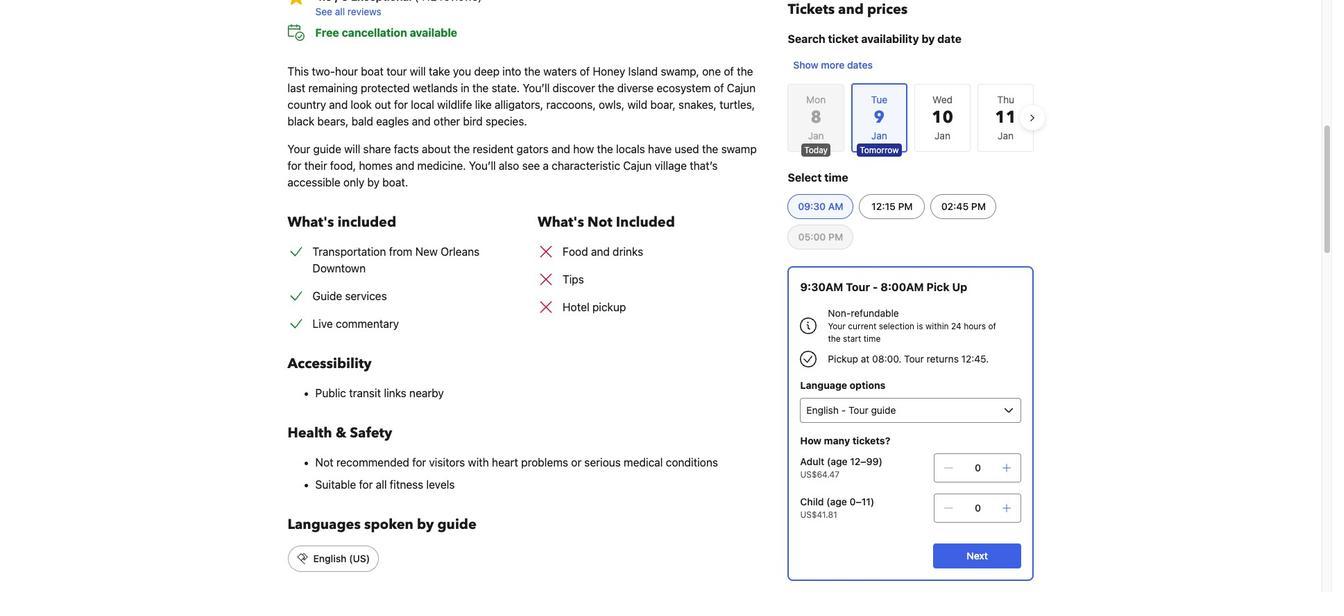 Task type: vqa. For each thing, say whether or not it's contained in the screenshot.
the left What's
yes



Task type: describe. For each thing, give the bounding box(es) containing it.
transportation from new orleans downtown
[[313, 246, 480, 275]]

12:45.
[[961, 353, 989, 365]]

and right "food"
[[591, 246, 610, 258]]

by inside your guide will share facts about the resident gators and how the locals have used the swamp for their food, homes and medicine. you'll also see a characteristic cajun village that's accessible only by boat.
[[367, 176, 380, 189]]

in
[[461, 82, 470, 94]]

and down remaining
[[329, 99, 348, 111]]

12:15 pm
[[872, 201, 913, 212]]

what's for what's included
[[288, 213, 334, 232]]

12:15
[[872, 201, 896, 212]]

this two-hour boat tour will take you deep into the waters of honey island swamp, one of the last remaining protected wetlands in the state. you'll discover the diverse ecosystem of cajun country and look out for local wildlife like alligators, raccoons, owls, wild boar, snakes, turtles, black bears, bald eagles and other bird species.
[[288, 65, 756, 128]]

food,
[[330, 160, 356, 172]]

alligators,
[[495, 99, 543, 111]]

pm for 12:15 pm
[[898, 201, 913, 212]]

serious
[[584, 457, 621, 469]]

for inside this two-hour boat tour will take you deep into the waters of honey island swamp, one of the last remaining protected wetlands in the state. you'll discover the diverse ecosystem of cajun country and look out for local wildlife like alligators, raccoons, owls, wild boar, snakes, turtles, black bears, bald eagles and other bird species.
[[394, 99, 408, 111]]

the inside non-refundable your current selection is within 24 hours of the start time
[[828, 334, 841, 344]]

child (age 0–11) us$41.81
[[800, 496, 875, 520]]

the right in at the top of the page
[[472, 82, 489, 94]]

tour
[[387, 65, 407, 78]]

your inside non-refundable your current selection is within 24 hours of the start time
[[828, 321, 846, 332]]

the up that's
[[702, 143, 718, 155]]

show
[[793, 59, 819, 71]]

all inside button
[[335, 6, 345, 17]]

0–11)
[[850, 496, 875, 508]]

of up discover
[[580, 65, 590, 78]]

date
[[938, 33, 962, 45]]

of right one
[[724, 65, 734, 78]]

take
[[429, 65, 450, 78]]

how many tickets?
[[800, 435, 890, 447]]

will inside this two-hour boat tour will take you deep into the waters of honey island swamp, one of the last remaining protected wetlands in the state. you'll discover the diverse ecosystem of cajun country and look out for local wildlife like alligators, raccoons, owls, wild boar, snakes, turtles, black bears, bald eagles and other bird species.
[[410, 65, 426, 78]]

levels
[[426, 479, 455, 491]]

1 horizontal spatial guide
[[437, 516, 477, 534]]

non-refundable your current selection is within 24 hours of the start time
[[828, 307, 996, 344]]

jan for 10
[[935, 130, 951, 142]]

guide inside your guide will share facts about the resident gators and how the locals have used the swamp for their food, homes and medicine. you'll also see a characteristic cajun village that's accessible only by boat.
[[313, 143, 341, 155]]

drinks
[[613, 246, 643, 258]]

pm for 05:00 pm
[[828, 231, 843, 243]]

share
[[363, 143, 391, 155]]

0 horizontal spatial tour
[[846, 281, 870, 294]]

and down facts
[[396, 160, 414, 172]]

how
[[800, 435, 822, 447]]

like
[[475, 99, 492, 111]]

honey
[[593, 65, 625, 78]]

05:00 pm
[[798, 231, 843, 243]]

snakes,
[[679, 99, 717, 111]]

you'll inside your guide will share facts about the resident gators and how the locals have used the swamp for their food, homes and medicine. you'll also see a characteristic cajun village that's accessible only by boat.
[[469, 160, 496, 172]]

guide
[[313, 290, 342, 303]]

languages spoken by guide
[[288, 516, 477, 534]]

ticket
[[828, 33, 859, 45]]

mon
[[806, 94, 826, 105]]

into
[[502, 65, 521, 78]]

10
[[932, 106, 953, 129]]

2 horizontal spatial by
[[922, 33, 935, 45]]

and down local
[[412, 115, 431, 128]]

&
[[336, 424, 346, 443]]

see
[[315, 6, 332, 17]]

us$64.47
[[800, 470, 840, 480]]

deep
[[474, 65, 500, 78]]

select
[[788, 171, 822, 184]]

the down honey
[[598, 82, 614, 94]]

boat.
[[382, 176, 408, 189]]

last
[[288, 82, 305, 94]]

cajun inside this two-hour boat tour will take you deep into the waters of honey island swamp, one of the last remaining protected wetlands in the state. you'll discover the diverse ecosystem of cajun country and look out for local wildlife like alligators, raccoons, owls, wild boar, snakes, turtles, black bears, bald eagles and other bird species.
[[727, 82, 756, 94]]

thu 11 jan
[[995, 94, 1017, 142]]

wetlands
[[413, 82, 458, 94]]

what's included
[[288, 213, 396, 232]]

not recommended for visitors with heart problems or serious medical conditions
[[315, 457, 718, 469]]

what's for what's not included
[[538, 213, 584, 232]]

a
[[543, 160, 549, 172]]

locals
[[616, 143, 645, 155]]

free
[[315, 26, 339, 39]]

medical
[[624, 457, 663, 469]]

will inside your guide will share facts about the resident gators and how the locals have used the swamp for their food, homes and medicine. you'll also see a characteristic cajun village that's accessible only by boat.
[[344, 143, 360, 155]]

wed
[[933, 94, 953, 105]]

language options
[[800, 380, 886, 391]]

2 vertical spatial by
[[417, 516, 434, 534]]

visitors
[[429, 457, 465, 469]]

english
[[313, 553, 347, 565]]

also
[[499, 160, 519, 172]]

raccoons,
[[546, 99, 596, 111]]

today
[[804, 145, 828, 155]]

black
[[288, 115, 315, 128]]

wed 10 jan
[[932, 94, 953, 142]]

commentary
[[336, 318, 399, 330]]

for down recommended
[[359, 479, 373, 491]]

problems
[[521, 457, 568, 469]]

out
[[375, 99, 391, 111]]

english (us)
[[313, 553, 370, 565]]

suitable for all fitness levels
[[315, 479, 455, 491]]

diverse
[[617, 82, 654, 94]]

time inside non-refundable your current selection is within 24 hours of the start time
[[864, 334, 881, 344]]

select time
[[788, 171, 848, 184]]

new
[[415, 246, 438, 258]]

facts
[[394, 143, 419, 155]]

your guide will share facts about the resident gators and how the locals have used the swamp for their food, homes and medicine. you'll also see a characteristic cajun village that's accessible only by boat.
[[288, 143, 757, 189]]

public
[[315, 387, 346, 400]]

jan for 11
[[998, 130, 1014, 142]]

hotel pickup
[[563, 301, 626, 314]]

boat
[[361, 65, 384, 78]]

11
[[995, 106, 1017, 129]]

pm for 02:45 pm
[[971, 201, 986, 212]]

options
[[850, 380, 886, 391]]

look
[[351, 99, 372, 111]]

0 for adult (age 12–99)
[[975, 462, 981, 474]]

1 vertical spatial all
[[376, 479, 387, 491]]



Task type: locate. For each thing, give the bounding box(es) containing it.
1 horizontal spatial will
[[410, 65, 426, 78]]

tips
[[563, 273, 584, 286]]

0 horizontal spatial not
[[315, 457, 334, 469]]

1 horizontal spatial by
[[417, 516, 434, 534]]

suitable
[[315, 479, 356, 491]]

nearby
[[409, 387, 444, 400]]

0 vertical spatial cajun
[[727, 82, 756, 94]]

1 vertical spatial time
[[864, 334, 881, 344]]

start
[[843, 334, 861, 344]]

1 horizontal spatial what's
[[538, 213, 584, 232]]

only
[[343, 176, 364, 189]]

1 vertical spatial cajun
[[623, 160, 652, 172]]

what's up "food"
[[538, 213, 584, 232]]

0 horizontal spatial all
[[335, 6, 345, 17]]

1 vertical spatial tour
[[904, 353, 924, 365]]

gators
[[517, 143, 549, 155]]

all down recommended
[[376, 479, 387, 491]]

8:00am
[[881, 281, 924, 294]]

cajun up "turtles,"
[[727, 82, 756, 94]]

(age inside child (age 0–11) us$41.81
[[826, 496, 847, 508]]

2 jan from the left
[[935, 130, 951, 142]]

1 vertical spatial guide
[[437, 516, 477, 534]]

village
[[655, 160, 687, 172]]

owls,
[[599, 99, 625, 111]]

0 vertical spatial 0
[[975, 462, 981, 474]]

0
[[975, 462, 981, 474], [975, 502, 981, 514]]

0 horizontal spatial you'll
[[469, 160, 496, 172]]

for right out in the left of the page
[[394, 99, 408, 111]]

24
[[951, 321, 962, 332]]

island
[[628, 65, 658, 78]]

0 vertical spatial tour
[[846, 281, 870, 294]]

1 vertical spatial will
[[344, 143, 360, 155]]

cancellation
[[342, 26, 407, 39]]

1 (age from the top
[[827, 456, 848, 468]]

will right tour at the top
[[410, 65, 426, 78]]

bird
[[463, 115, 483, 128]]

time down current on the bottom right of page
[[864, 334, 881, 344]]

language
[[800, 380, 847, 391]]

thu
[[997, 94, 1014, 105]]

dates
[[847, 59, 873, 71]]

tour right "08:00."
[[904, 353, 924, 365]]

more
[[821, 59, 845, 71]]

(age for 0–11)
[[826, 496, 847, 508]]

waters
[[543, 65, 577, 78]]

many
[[824, 435, 850, 447]]

hotel
[[563, 301, 590, 314]]

transportation
[[313, 246, 386, 258]]

you'll down "resident"
[[469, 160, 496, 172]]

time up am
[[824, 171, 848, 184]]

jan inside the wed 10 jan
[[935, 130, 951, 142]]

guide up their
[[313, 143, 341, 155]]

the right "about"
[[454, 143, 470, 155]]

8
[[811, 106, 822, 129]]

0 horizontal spatial pm
[[828, 231, 843, 243]]

1 jan from the left
[[808, 130, 824, 142]]

local
[[411, 99, 434, 111]]

0 vertical spatial time
[[824, 171, 848, 184]]

for
[[394, 99, 408, 111], [288, 160, 302, 172], [412, 457, 426, 469], [359, 479, 373, 491]]

is
[[917, 321, 923, 332]]

jan up "today"
[[808, 130, 824, 142]]

0 vertical spatial (age
[[827, 456, 848, 468]]

1 vertical spatial 0
[[975, 502, 981, 514]]

species.
[[486, 115, 527, 128]]

the right into
[[524, 65, 541, 78]]

all
[[335, 6, 345, 17], [376, 479, 387, 491]]

the right one
[[737, 65, 753, 78]]

pickup
[[828, 353, 858, 365]]

heart
[[492, 457, 518, 469]]

included
[[337, 213, 396, 232]]

see
[[522, 160, 540, 172]]

health
[[288, 424, 332, 443]]

bald
[[352, 115, 373, 128]]

adult (age 12–99) us$64.47
[[800, 456, 883, 480]]

other
[[434, 115, 460, 128]]

what's down accessible
[[288, 213, 334, 232]]

0 horizontal spatial will
[[344, 143, 360, 155]]

the left start
[[828, 334, 841, 344]]

links
[[384, 387, 406, 400]]

your up their
[[288, 143, 310, 155]]

1 horizontal spatial pm
[[898, 201, 913, 212]]

2 horizontal spatial pm
[[971, 201, 986, 212]]

all right see
[[335, 6, 345, 17]]

tickets
[[788, 0, 835, 19]]

food and drinks
[[563, 246, 643, 258]]

pick
[[927, 281, 950, 294]]

you'll
[[523, 82, 550, 94], [469, 160, 496, 172]]

conditions
[[666, 457, 718, 469]]

you'll up alligators,
[[523, 82, 550, 94]]

non-
[[828, 307, 851, 319]]

by down 'homes'
[[367, 176, 380, 189]]

time
[[824, 171, 848, 184], [864, 334, 881, 344]]

1 horizontal spatial tour
[[904, 353, 924, 365]]

your inside your guide will share facts about the resident gators and how the locals have used the swamp for their food, homes and medicine. you'll also see a characteristic cajun village that's accessible only by boat.
[[288, 143, 310, 155]]

08:00.
[[872, 353, 902, 365]]

jan down 11
[[998, 130, 1014, 142]]

pm right '05:00'
[[828, 231, 843, 243]]

pm right 02:45
[[971, 201, 986, 212]]

(age up us$41.81
[[826, 496, 847, 508]]

jan inside thu 11 jan
[[998, 130, 1014, 142]]

by right spoken at left bottom
[[417, 516, 434, 534]]

wildlife
[[437, 99, 472, 111]]

next button
[[933, 544, 1022, 569]]

for left their
[[288, 160, 302, 172]]

3 jan from the left
[[998, 130, 1014, 142]]

hours
[[964, 321, 986, 332]]

turtles,
[[720, 99, 755, 111]]

bears,
[[317, 115, 349, 128]]

state.
[[492, 82, 520, 94]]

1 what's from the left
[[288, 213, 334, 232]]

at
[[861, 353, 870, 365]]

(us)
[[349, 553, 370, 565]]

0 horizontal spatial what's
[[288, 213, 334, 232]]

(age inside adult (age 12–99) us$64.47
[[827, 456, 848, 468]]

accessible
[[288, 176, 341, 189]]

tickets?
[[853, 435, 890, 447]]

characteristic
[[552, 160, 620, 172]]

(age for 12–99)
[[827, 456, 848, 468]]

pm right 12:15
[[898, 201, 913, 212]]

jan for 8
[[808, 130, 824, 142]]

medicine.
[[417, 160, 466, 172]]

region
[[777, 78, 1045, 158]]

0 vertical spatial by
[[922, 33, 935, 45]]

the
[[524, 65, 541, 78], [737, 65, 753, 78], [472, 82, 489, 94], [598, 82, 614, 94], [454, 143, 470, 155], [597, 143, 613, 155], [702, 143, 718, 155], [828, 334, 841, 344]]

not up "suitable"
[[315, 457, 334, 469]]

2 0 from the top
[[975, 502, 981, 514]]

you
[[453, 65, 471, 78]]

food
[[563, 246, 588, 258]]

how
[[573, 143, 594, 155]]

1 horizontal spatial you'll
[[523, 82, 550, 94]]

transit
[[349, 387, 381, 400]]

0 horizontal spatial guide
[[313, 143, 341, 155]]

1 0 from the top
[[975, 462, 981, 474]]

1 vertical spatial not
[[315, 457, 334, 469]]

this
[[288, 65, 309, 78]]

jan down 10
[[935, 130, 951, 142]]

(age down many
[[827, 456, 848, 468]]

and left how
[[552, 143, 570, 155]]

0 vertical spatial all
[[335, 6, 345, 17]]

tour left -
[[846, 281, 870, 294]]

1 horizontal spatial your
[[828, 321, 846, 332]]

the right how
[[597, 143, 613, 155]]

or
[[571, 457, 582, 469]]

jan inside mon 8 jan today
[[808, 130, 824, 142]]

1 vertical spatial by
[[367, 176, 380, 189]]

pm
[[898, 201, 913, 212], [971, 201, 986, 212], [828, 231, 843, 243]]

cajun down the locals
[[623, 160, 652, 172]]

0 horizontal spatial by
[[367, 176, 380, 189]]

0 vertical spatial you'll
[[523, 82, 550, 94]]

0 horizontal spatial jan
[[808, 130, 824, 142]]

availability
[[861, 33, 919, 45]]

up
[[952, 281, 967, 294]]

09:30
[[798, 201, 826, 212]]

of down one
[[714, 82, 724, 94]]

and up ticket
[[838, 0, 864, 19]]

1 horizontal spatial jan
[[935, 130, 951, 142]]

and
[[838, 0, 864, 19], [329, 99, 348, 111], [412, 115, 431, 128], [552, 143, 570, 155], [396, 160, 414, 172], [591, 246, 610, 258]]

spoken
[[364, 516, 414, 534]]

1 horizontal spatial not
[[588, 213, 612, 232]]

0 vertical spatial guide
[[313, 143, 341, 155]]

0 horizontal spatial your
[[288, 143, 310, 155]]

1 horizontal spatial cajun
[[727, 82, 756, 94]]

guide down levels
[[437, 516, 477, 534]]

1 vertical spatial (age
[[826, 496, 847, 508]]

of right hours
[[988, 321, 996, 332]]

cajun inside your guide will share facts about the resident gators and how the locals have used the swamp for their food, homes and medicine. you'll also see a characteristic cajun village that's accessible only by boat.
[[623, 160, 652, 172]]

by left the date
[[922, 33, 935, 45]]

you'll inside this two-hour boat tour will take you deep into the waters of honey island swamp, one of the last remaining protected wetlands in the state. you'll discover the diverse ecosystem of cajun country and look out for local wildlife like alligators, raccoons, owls, wild boar, snakes, turtles, black bears, bald eagles and other bird species.
[[523, 82, 550, 94]]

child
[[800, 496, 824, 508]]

for up fitness
[[412, 457, 426, 469]]

eagles
[[376, 115, 409, 128]]

prices
[[867, 0, 908, 19]]

region containing 8
[[777, 78, 1045, 158]]

tour
[[846, 281, 870, 294], [904, 353, 924, 365]]

1 horizontal spatial time
[[864, 334, 881, 344]]

your down 'non-'
[[828, 321, 846, 332]]

adult
[[800, 456, 824, 468]]

1 vertical spatial you'll
[[469, 160, 496, 172]]

0 vertical spatial will
[[410, 65, 426, 78]]

0 horizontal spatial time
[[824, 171, 848, 184]]

0 horizontal spatial cajun
[[623, 160, 652, 172]]

2 horizontal spatial jan
[[998, 130, 1014, 142]]

1 horizontal spatial all
[[376, 479, 387, 491]]

0 vertical spatial your
[[288, 143, 310, 155]]

boar,
[[650, 99, 676, 111]]

2 (age from the top
[[826, 496, 847, 508]]

for inside your guide will share facts about the resident gators and how the locals have used the swamp for their food, homes and medicine. you'll also see a characteristic cajun village that's accessible only by boat.
[[288, 160, 302, 172]]

included
[[616, 213, 675, 232]]

tickets and prices
[[788, 0, 908, 19]]

homes
[[359, 160, 393, 172]]

your
[[288, 143, 310, 155], [828, 321, 846, 332]]

not up food and drinks
[[588, 213, 612, 232]]

0 for child (age 0–11)
[[975, 502, 981, 514]]

1 vertical spatial your
[[828, 321, 846, 332]]

will up food,
[[344, 143, 360, 155]]

of inside non-refundable your current selection is within 24 hours of the start time
[[988, 321, 996, 332]]

0 vertical spatial not
[[588, 213, 612, 232]]

2 what's from the left
[[538, 213, 584, 232]]



